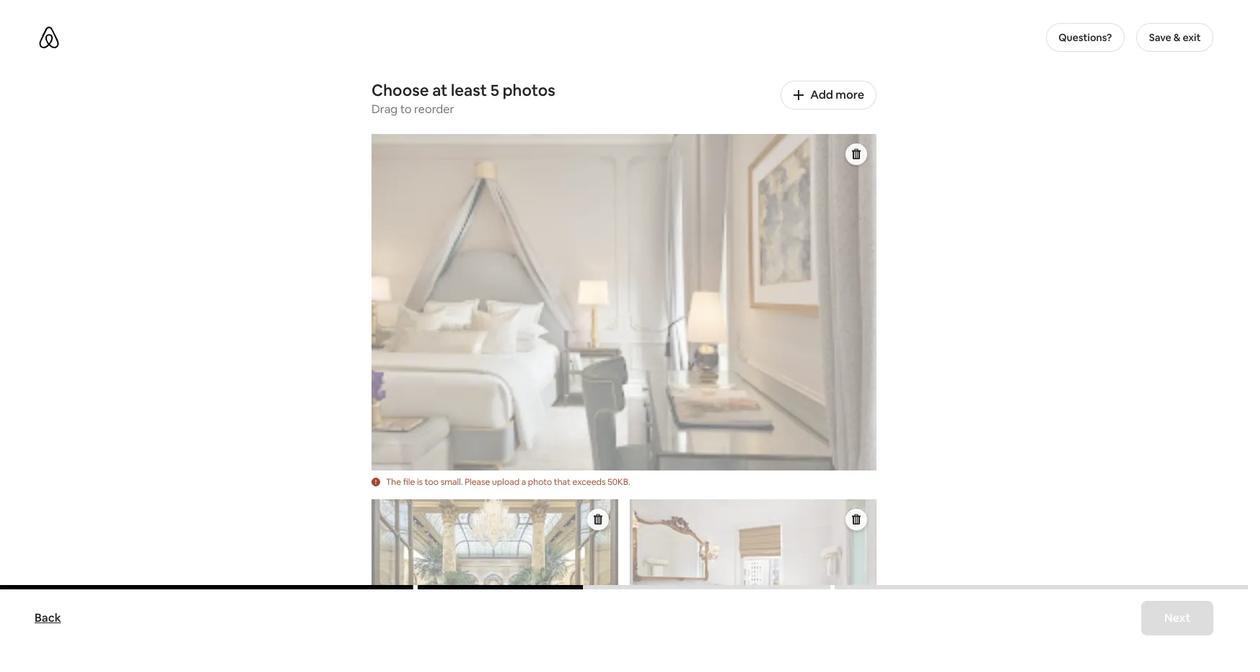 Task type: vqa. For each thing, say whether or not it's contained in the screenshot.
ADD MORE 'button'
yes



Task type: describe. For each thing, give the bounding box(es) containing it.
next
[[1164, 611, 1190, 626]]

photos
[[503, 80, 555, 100]]

choose
[[372, 80, 429, 100]]

exit
[[1183, 31, 1201, 44]]

50kb.
[[608, 477, 630, 488]]

save & exit button
[[1136, 23, 1213, 52]]

least
[[451, 80, 487, 100]]

file
[[403, 477, 415, 488]]

the file is too small. please upload a photo that exceeds 50kb.
[[386, 477, 630, 488]]

add more button
[[781, 81, 877, 110]]

drag
[[372, 102, 398, 117]]

the
[[386, 477, 401, 488]]

questions? button
[[1046, 23, 1125, 52]]

at
[[432, 80, 448, 100]]

to
[[400, 102, 412, 117]]

please
[[465, 477, 490, 488]]

choose at least 5 photos drag to reorder
[[372, 80, 555, 117]]

back
[[35, 611, 61, 626]]

save & exit
[[1149, 31, 1201, 44]]

is
[[417, 477, 423, 488]]



Task type: locate. For each thing, give the bounding box(es) containing it.
exceeds
[[572, 477, 606, 488]]

a
[[521, 477, 526, 488]]

unnamed.jpg image
[[630, 500, 877, 648], [630, 500, 877, 648]]

reorder
[[414, 102, 454, 117]]

&
[[1174, 31, 1181, 44]]

more
[[836, 87, 864, 102]]

the_palm_court_481265_standard.jpg image
[[372, 500, 618, 648], [372, 500, 618, 648]]

too
[[425, 477, 439, 488]]

questions?
[[1059, 31, 1112, 44]]

add more
[[810, 87, 864, 102]]

photo
[[528, 477, 552, 488]]

back button
[[27, 605, 68, 633]]

error image
[[372, 478, 380, 487]]

next button
[[1141, 602, 1213, 636]]

5
[[490, 80, 499, 100]]

unnamed (1).jpg image
[[372, 134, 877, 471], [372, 134, 877, 471]]

upload
[[492, 477, 520, 488]]

that
[[554, 477, 571, 488]]

add
[[810, 87, 833, 102]]

small.
[[441, 477, 463, 488]]

save
[[1149, 31, 1171, 44]]



